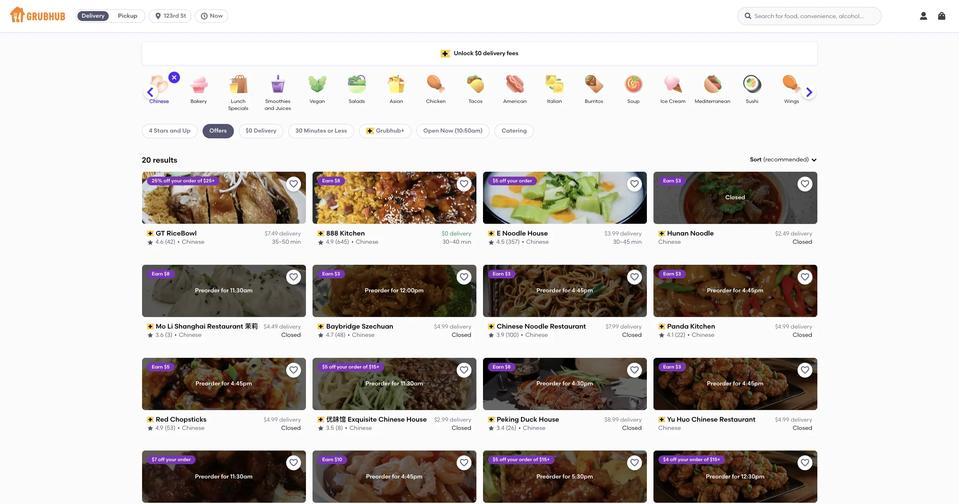 Task type: describe. For each thing, give the bounding box(es) containing it.
save this restaurant button for hunan noodle
[[798, 177, 813, 192]]

ice
[[661, 99, 668, 104]]

preorder for 4:30pm
[[537, 380, 594, 387]]

25% off your order of $25+
[[152, 178, 215, 184]]

unlock $0 delivery fees
[[454, 50, 519, 57]]

preorder for 4:45pm for chinese noodle restaurant
[[537, 287, 594, 294]]

subscription pass image for panda kitchen
[[659, 324, 666, 330]]

$4.99 delivery for baybridge szechuan
[[434, 324, 472, 331]]

30–40 min
[[443, 239, 472, 246]]

soup
[[628, 99, 640, 104]]

delivery for red chopsticks
[[279, 417, 301, 424]]

of for preorder for 11:30am
[[363, 364, 368, 370]]

earn $10
[[323, 457, 343, 463]]

specials
[[228, 106, 248, 111]]

delivery inside delivery button
[[82, 12, 105, 19]]

save this restaurant button for e noodle house
[[628, 177, 642, 192]]

salads image
[[343, 75, 372, 93]]

results
[[153, 155, 177, 165]]

grubhub plus flag logo image for grubhub+
[[366, 128, 375, 135]]

mediterranean image
[[699, 75, 728, 93]]

grubhub plus flag logo image for unlock $0 delivery fees
[[441, 50, 451, 57]]

earn for 888 kitchen
[[323, 178, 334, 184]]

优味馆 exquisite chinese house
[[327, 416, 427, 424]]

tacos image
[[461, 75, 490, 93]]

save this restaurant image for baybridge szechuan
[[459, 272, 469, 282]]

smoothies and juices
[[265, 99, 291, 111]]

30–40
[[443, 239, 460, 246]]

vegan image
[[303, 75, 332, 93]]

chinese down hunan
[[659, 239, 682, 246]]

• chinese for red
[[178, 425, 205, 432]]

chinese down baybridge szechuan
[[352, 332, 375, 339]]

earn for baybridge szechuan
[[323, 271, 334, 277]]

min for gt ricebowl
[[291, 239, 301, 246]]

of left $25+
[[198, 178, 202, 184]]

stars
[[154, 127, 169, 134]]

888 kitchen
[[327, 229, 365, 237]]

3.4
[[497, 425, 505, 432]]

20 results
[[142, 155, 177, 165]]

ice cream image
[[659, 75, 688, 93]]

chinese down "yu"
[[659, 425, 682, 432]]

5:30pm
[[572, 473, 594, 481]]

sushi
[[747, 99, 759, 104]]

bakery image
[[184, 75, 213, 93]]

closed for 优味馆 exquisite chinese house
[[452, 425, 472, 432]]

4.7 (48)
[[326, 332, 346, 339]]

• for panda
[[688, 332, 690, 339]]

save this restaurant button for 优味馆 exquisite chinese house
[[457, 363, 472, 378]]

american image
[[501, 75, 530, 93]]

subscription pass image for hunan noodle
[[659, 231, 666, 237]]

save this restaurant button for gt ricebowl
[[286, 177, 301, 192]]

1 vertical spatial delivery
[[254, 127, 277, 134]]

red chopsticks
[[156, 416, 207, 424]]

min for e noodle house
[[632, 239, 642, 246]]

4:45pm for chinese noodle restaurant
[[572, 287, 594, 294]]

mediterranean
[[695, 99, 731, 104]]

star icon image for panda kitchen
[[659, 332, 665, 339]]

chinese up 3.9 (100)
[[497, 323, 524, 330]]

preorder for 12:30pm
[[707, 473, 765, 481]]

baybridge szechuan
[[327, 323, 394, 330]]

delivery for hunan noodle
[[791, 230, 813, 237]]

优味馆
[[327, 416, 346, 424]]

closed for peking duck house
[[623, 425, 642, 432]]

earn for yu huo chinese restaurant
[[664, 364, 675, 370]]

3.5 (8)
[[326, 425, 343, 432]]

(42)
[[165, 239, 176, 246]]

save this restaurant image for chinese noodle restaurant
[[630, 272, 640, 282]]

3.9 (100)
[[497, 332, 519, 339]]

(645)
[[335, 239, 350, 246]]

open now (10:50am)
[[424, 127, 483, 134]]

soup image
[[620, 75, 649, 93]]

(100)
[[506, 332, 519, 339]]

subscription pass image for 888 kitchen
[[318, 231, 325, 237]]

$0 for $0 delivery
[[442, 230, 449, 237]]

chinese down "shanghai"
[[179, 332, 202, 339]]

panda kitchen
[[668, 323, 716, 330]]

$7.99
[[606, 324, 619, 331]]

szechuan
[[362, 323, 394, 330]]

earn $3 for yu
[[664, 364, 682, 370]]

$4.99 delivery for yu huo chinese restaurant
[[776, 417, 813, 424]]

subscription pass image for peking duck house
[[488, 417, 495, 423]]

$10
[[335, 457, 343, 463]]

save this restaurant button for peking duck house
[[628, 363, 642, 378]]

bakery
[[191, 99, 207, 104]]

st
[[180, 12, 186, 19]]

• chinese for 优味馆
[[345, 425, 372, 432]]

chinese down chopsticks
[[182, 425, 205, 432]]

subscription pass image for mo li shanghai restaurant 茉莉
[[147, 324, 154, 330]]

ice cream
[[661, 99, 686, 104]]

save this restaurant button for baybridge szechuan
[[457, 270, 472, 285]]

0 vertical spatial $0
[[475, 50, 482, 57]]

catering
[[502, 127, 527, 134]]

• chinese for mo
[[175, 332, 202, 339]]

e noodle house logo image
[[483, 172, 647, 224]]

4.9 for 888 kitchen
[[326, 239, 334, 246]]

20
[[142, 155, 151, 165]]

earn $3 for panda
[[664, 271, 682, 277]]

$2.49 delivery
[[776, 230, 813, 237]]

1 vertical spatial svg image
[[811, 157, 818, 163]]

save this restaurant image for hunan noodle
[[801, 179, 811, 189]]

save this restaurant image for panda kitchen
[[801, 272, 811, 282]]

35–50 min
[[272, 239, 301, 246]]

• chinese for panda
[[688, 332, 715, 339]]

)
[[808, 156, 810, 163]]

$4.99 for panda kitchen
[[776, 324, 790, 331]]

kitchen for 888 kitchen
[[340, 229, 365, 237]]

chinese right the exquisite
[[379, 416, 405, 424]]

house for peking duck house
[[539, 416, 560, 424]]

3.6 (3)
[[156, 332, 173, 339]]

3.4 (26)
[[497, 425, 517, 432]]

3.5
[[326, 425, 334, 432]]

123rd st button
[[149, 9, 195, 23]]

american
[[504, 99, 527, 104]]

12:30pm
[[742, 473, 765, 481]]

house left '$2.99'
[[407, 416, 427, 424]]

• for baybridge
[[348, 332, 350, 339]]

$4.99 for red chopsticks
[[264, 417, 278, 424]]

12:00pm
[[400, 287, 424, 294]]

pickup
[[118, 12, 138, 19]]

4:45pm for panda kitchen
[[743, 287, 764, 294]]

earn $3 for baybridge
[[323, 271, 340, 277]]

juices
[[276, 106, 291, 111]]

earn for hunan noodle
[[664, 178, 675, 184]]

unlock
[[454, 50, 474, 57]]

$5 off your order
[[493, 178, 533, 184]]

sort ( recommended )
[[751, 156, 810, 163]]

$3.99
[[605, 230, 619, 237]]

$4.99 for yu huo chinese restaurant
[[776, 417, 790, 424]]

save this restaurant button for 888 kitchen
[[457, 177, 472, 192]]

2 vertical spatial 11:30am
[[230, 473, 253, 481]]

minutes
[[304, 127, 326, 134]]

save this restaurant button for mo li shanghai restaurant 茉莉
[[286, 270, 301, 285]]

delivery for gt ricebowl
[[279, 230, 301, 237]]

4:45pm for red chopsticks
[[231, 380, 252, 387]]

peking duck house
[[497, 416, 560, 424]]

• for chinese
[[521, 332, 524, 339]]

closed for hunan noodle
[[793, 239, 813, 246]]

• chinese for e
[[522, 239, 549, 246]]

$7.99 delivery
[[606, 324, 642, 331]]

now inside button
[[210, 12, 223, 19]]

$15+ for preorder for 12:30pm
[[711, 457, 721, 463]]

chinese down panda kitchen
[[692, 332, 715, 339]]

subscription pass image for 优味馆 exquisite chinese house
[[318, 417, 325, 423]]

hunan noodle
[[668, 229, 715, 237]]

lunch specials image
[[224, 75, 253, 93]]

subscription pass image for e noodle house
[[488, 231, 495, 237]]

chicken image
[[422, 75, 451, 93]]

4:30pm
[[572, 380, 594, 387]]

25%
[[152, 178, 162, 184]]

pickup button
[[111, 9, 145, 23]]

$5 off your order of $15+ for preorder for 5:30pm
[[493, 457, 550, 463]]

$7 off your order
[[152, 457, 191, 463]]

30–45
[[614, 239, 631, 246]]

4 stars and up
[[149, 127, 191, 134]]

panda
[[668, 323, 689, 330]]

offers
[[210, 127, 227, 134]]

sort
[[751, 156, 762, 163]]

• for e
[[522, 239, 525, 246]]

of for preorder for 12:30pm
[[704, 457, 709, 463]]

salads
[[349, 99, 365, 104]]

4.1
[[668, 332, 674, 339]]

house for e noodle house
[[528, 229, 548, 237]]

subscription pass image for yu huo chinese restaurant
[[659, 417, 666, 423]]

888
[[327, 229, 339, 237]]

30–45 min
[[614, 239, 642, 246]]

or
[[328, 127, 334, 134]]

save this restaurant image for peking duck house
[[630, 365, 640, 375]]

123rd
[[164, 12, 179, 19]]

earn for chinese noodle restaurant
[[493, 271, 504, 277]]

chinese down chinese image
[[150, 99, 169, 104]]

3.6
[[156, 332, 164, 339]]

save this restaurant button for panda kitchen
[[798, 270, 813, 285]]

smoothies and juices image
[[264, 75, 292, 93]]

Search for food, convenience, alcohol... search field
[[738, 7, 883, 25]]



Task type: vqa. For each thing, say whether or not it's contained in the screenshot.


Task type: locate. For each thing, give the bounding box(es) containing it.
min right 35–50
[[291, 239, 301, 246]]

1 vertical spatial $8
[[164, 271, 170, 277]]

123rd st
[[164, 12, 186, 19]]

min for 888 kitchen
[[461, 239, 472, 246]]

mo li shanghai restaurant 茉莉
[[156, 323, 258, 330]]

chicken
[[426, 99, 446, 104]]

closed for baybridge szechuan
[[452, 332, 472, 339]]

2 horizontal spatial min
[[632, 239, 642, 246]]

preorder
[[195, 287, 220, 294], [365, 287, 390, 294], [537, 287, 562, 294], [708, 287, 732, 294], [196, 380, 220, 387], [366, 380, 391, 387], [537, 380, 562, 387], [708, 380, 732, 387], [195, 473, 220, 481], [366, 473, 391, 481], [537, 473, 562, 481], [707, 473, 731, 481]]

star icon image for 888 kitchen
[[318, 239, 324, 246]]

$3 for chinese
[[505, 271, 511, 277]]

2 vertical spatial $8
[[505, 364, 511, 370]]

11:30am
[[230, 287, 253, 294], [401, 380, 423, 387], [230, 473, 253, 481]]

• chinese down chinese noodle restaurant
[[521, 332, 549, 339]]

tacos
[[469, 99, 483, 104]]

1 horizontal spatial now
[[441, 127, 454, 134]]

less
[[335, 127, 347, 134]]

chopsticks
[[170, 416, 207, 424]]

0 horizontal spatial kitchen
[[340, 229, 365, 237]]

hunan
[[668, 229, 689, 237]]

earn $3 for hunan
[[664, 178, 682, 184]]

delivery for mo li shanghai restaurant 茉莉
[[279, 324, 301, 331]]

1 horizontal spatial kitchen
[[691, 323, 716, 330]]

preorder for 4:45pm for panda kitchen
[[708, 287, 764, 294]]

$4.99 delivery for red chopsticks
[[264, 417, 301, 424]]

• for mo
[[175, 332, 177, 339]]

ricebowl
[[167, 229, 197, 237]]

red
[[156, 416, 169, 424]]

sushi image
[[738, 75, 767, 93]]

2 vertical spatial earn $8
[[493, 364, 511, 370]]

0 horizontal spatial delivery
[[82, 12, 105, 19]]

preorder for 4:45pm
[[537, 287, 594, 294], [708, 287, 764, 294], [196, 380, 252, 387], [708, 380, 764, 387], [366, 473, 423, 481]]

0 vertical spatial earn $8
[[323, 178, 340, 184]]

3.9
[[497, 332, 505, 339]]

house right e
[[528, 229, 548, 237]]

4.9
[[326, 239, 334, 246], [156, 425, 163, 432]]

$8 for peking
[[505, 364, 511, 370]]

4:45pm for yu huo chinese restaurant
[[743, 380, 764, 387]]

delivery left pickup at the top of page
[[82, 12, 105, 19]]

preorder for 4:45pm for yu huo chinese restaurant
[[708, 380, 764, 387]]

0 vertical spatial svg image
[[154, 12, 162, 20]]

(3)
[[165, 332, 173, 339]]

• chinese for gt
[[178, 239, 205, 246]]

1 vertical spatial 4.9
[[156, 425, 163, 432]]

0 vertical spatial preorder for 11:30am
[[195, 287, 253, 294]]

$5 off your order of $15+ down (48)
[[323, 364, 380, 370]]

exquisite
[[348, 416, 377, 424]]

0 horizontal spatial now
[[210, 12, 223, 19]]

$3 for baybridge
[[335, 271, 340, 277]]

min right the 30–45
[[632, 239, 642, 246]]

min down $0 delivery
[[461, 239, 472, 246]]

asian image
[[382, 75, 411, 93]]

peking
[[497, 416, 519, 424]]

1 horizontal spatial min
[[461, 239, 472, 246]]

0 horizontal spatial svg image
[[154, 12, 162, 20]]

(26)
[[506, 425, 517, 432]]

1 horizontal spatial 4.9
[[326, 239, 334, 246]]

1 min from the left
[[291, 239, 301, 246]]

italian
[[547, 99, 563, 104]]

$2.49
[[776, 230, 790, 237]]

save this restaurant image for yu huo chinese restaurant
[[801, 365, 811, 375]]

cream
[[670, 99, 686, 104]]

delivery for e noodle house
[[621, 230, 642, 237]]

preorder for 11:30am for restaurant
[[195, 287, 253, 294]]

30
[[296, 127, 303, 134]]

• for 优味馆
[[345, 425, 348, 432]]

• chinese for baybridge
[[348, 332, 375, 339]]

e noodle house
[[497, 229, 548, 237]]

$0 delivery
[[246, 127, 277, 134]]

now right open
[[441, 127, 454, 134]]

delivery for 888 kitchen
[[450, 230, 472, 237]]

svg image
[[154, 12, 162, 20], [811, 157, 818, 163]]

$4 off your order of $15+
[[664, 457, 721, 463]]

1 vertical spatial grubhub plus flag logo image
[[366, 128, 375, 135]]

2 horizontal spatial $8
[[505, 364, 511, 370]]

main navigation navigation
[[0, 0, 960, 32]]

yu huo chinese restaurant
[[668, 416, 756, 424]]

star icon image
[[147, 239, 154, 246], [318, 239, 324, 246], [488, 239, 495, 246], [147, 332, 154, 339], [318, 332, 324, 339], [488, 332, 495, 339], [659, 332, 665, 339], [147, 425, 154, 432], [318, 425, 324, 432], [488, 425, 495, 432]]

1 horizontal spatial and
[[265, 106, 274, 111]]

1 horizontal spatial $15+
[[540, 457, 550, 463]]

save this restaurant image
[[459, 179, 469, 189], [801, 272, 811, 282], [289, 365, 299, 375], [801, 365, 811, 375], [289, 459, 299, 468], [459, 459, 469, 468]]

now
[[210, 12, 223, 19], [441, 127, 454, 134]]

subscription pass image left baybridge
[[318, 324, 325, 330]]

chinese
[[150, 99, 169, 104], [182, 239, 205, 246], [356, 239, 379, 246], [527, 239, 549, 246], [659, 239, 682, 246], [497, 323, 524, 330], [179, 332, 202, 339], [352, 332, 375, 339], [526, 332, 549, 339], [692, 332, 715, 339], [379, 416, 405, 424], [692, 416, 719, 424], [182, 425, 205, 432], [350, 425, 372, 432], [523, 425, 546, 432], [659, 425, 682, 432]]

subscription pass image left 888
[[318, 231, 325, 237]]

1 vertical spatial 11:30am
[[401, 380, 423, 387]]

1 vertical spatial preorder for 11:30am
[[366, 380, 423, 387]]

1 horizontal spatial delivery
[[254, 127, 277, 134]]

earn for peking duck house
[[493, 364, 504, 370]]

4.9 down 888
[[326, 239, 334, 246]]

$15+ up 'preorder for 12:30pm'
[[711, 457, 721, 463]]

star icon image left 3.6
[[147, 332, 154, 339]]

closed for red chopsticks
[[282, 425, 301, 432]]

888 kitchen logo image
[[313, 172, 477, 224]]

star icon image left 4.5
[[488, 239, 495, 246]]

0 vertical spatial $5 off your order of $15+
[[323, 364, 380, 370]]

• right (645)
[[352, 239, 354, 246]]

subscription pass image
[[147, 231, 154, 237], [318, 231, 325, 237], [659, 231, 666, 237], [147, 324, 154, 330], [318, 324, 325, 330], [659, 324, 666, 330], [147, 417, 154, 423]]

gt ricebowl logo image
[[142, 172, 306, 224]]

1 horizontal spatial restaurant
[[550, 323, 587, 330]]

subscription pass image left the gt
[[147, 231, 154, 237]]

0 horizontal spatial $8
[[164, 271, 170, 277]]

• chinese down 888 kitchen
[[352, 239, 379, 246]]

$5 off your order of $15+ down (26)
[[493, 457, 550, 463]]

star icon image left 4.9 (53)
[[147, 425, 154, 432]]

kitchen for panda kitchen
[[691, 323, 716, 330]]

$15+ down szechuan
[[369, 364, 380, 370]]

save this restaurant image for 优味馆 exquisite chinese house
[[459, 365, 469, 375]]

2 min from the left
[[461, 239, 472, 246]]

• right '(3)'
[[175, 332, 177, 339]]

li
[[167, 323, 173, 330]]

4.9 (645)
[[326, 239, 350, 246]]

vegan
[[310, 99, 325, 104]]

• down 'e noodle house'
[[522, 239, 525, 246]]

0 vertical spatial and
[[265, 106, 274, 111]]

grubhub plus flag logo image
[[441, 50, 451, 57], [366, 128, 375, 135]]

• right (8)
[[345, 425, 348, 432]]

star icon image left 3.5
[[318, 425, 324, 432]]

chinese down the exquisite
[[350, 425, 372, 432]]

4.9 for red chopsticks
[[156, 425, 163, 432]]

now right st
[[210, 12, 223, 19]]

subscription pass image left red
[[147, 417, 154, 423]]

• chinese for 888
[[352, 239, 379, 246]]

2 vertical spatial preorder for 11:30am
[[195, 473, 253, 481]]

$0 for $0 delivery
[[246, 127, 253, 134]]

0 vertical spatial delivery
[[82, 12, 105, 19]]

svg image right )
[[811, 157, 818, 163]]

star icon image for chinese noodle restaurant
[[488, 332, 495, 339]]

$7.49
[[265, 230, 278, 237]]

(53)
[[165, 425, 176, 432]]

burritos
[[585, 99, 604, 104]]

delivery for chinese noodle restaurant
[[621, 324, 642, 331]]

subscription pass image for baybridge szechuan
[[318, 324, 325, 330]]

• right (22)
[[688, 332, 690, 339]]

4
[[149, 127, 153, 134]]

house
[[528, 229, 548, 237], [407, 416, 427, 424], [539, 416, 560, 424]]

none field containing sort
[[751, 156, 818, 164]]

chinese down ricebowl
[[182, 239, 205, 246]]

0 horizontal spatial grubhub plus flag logo image
[[366, 128, 375, 135]]

• right (26)
[[519, 425, 521, 432]]

$4.99 delivery for panda kitchen
[[776, 324, 813, 331]]

star icon image left 4.9 (645)
[[318, 239, 324, 246]]

35–50
[[272, 239, 289, 246]]

italian image
[[541, 75, 569, 93]]

earn $5
[[152, 364, 170, 370]]

delivery for yu huo chinese restaurant
[[791, 417, 813, 424]]

noodle for hunan
[[691, 229, 715, 237]]

$0 right unlock
[[475, 50, 482, 57]]

$3 for hunan
[[676, 178, 682, 184]]

save this restaurant image for 888 kitchen
[[459, 179, 469, 189]]

• chinese down the exquisite
[[345, 425, 372, 432]]

0 vertical spatial kitchen
[[340, 229, 365, 237]]

grubhub plus flag logo image left unlock
[[441, 50, 451, 57]]

chinese down 'e noodle house'
[[527, 239, 549, 246]]

subscription pass image
[[488, 231, 495, 237], [488, 324, 495, 330], [318, 417, 325, 423], [488, 417, 495, 423], [659, 417, 666, 423]]

and down smoothies
[[265, 106, 274, 111]]

• chinese down baybridge szechuan
[[348, 332, 375, 339]]

chinese right the huo on the bottom right of the page
[[692, 416, 719, 424]]

baybridge
[[327, 323, 360, 330]]

chinese image
[[145, 75, 174, 93]]

• chinese down "shanghai"
[[175, 332, 202, 339]]

kitchen right panda
[[691, 323, 716, 330]]

of up 'preorder for 12:30pm'
[[704, 457, 709, 463]]

of up preorder for 5:30pm
[[534, 457, 539, 463]]

earn for mo li shanghai restaurant 茉莉
[[152, 271, 163, 277]]

4.5
[[497, 239, 505, 246]]

delivery for peking duck house
[[621, 417, 642, 424]]

• chinese down panda kitchen
[[688, 332, 715, 339]]

star icon image left 3.4
[[488, 425, 495, 432]]

$4.99 delivery
[[434, 324, 472, 331], [776, 324, 813, 331], [264, 417, 301, 424], [776, 417, 813, 424]]

$15+ for preorder for 5:30pm
[[540, 457, 550, 463]]

preorder for 5:30pm
[[537, 473, 594, 481]]

4.6
[[156, 239, 164, 246]]

$0
[[475, 50, 482, 57], [246, 127, 253, 134], [442, 230, 449, 237]]

1 vertical spatial kitchen
[[691, 323, 716, 330]]

star icon image left 4.6
[[147, 239, 154, 246]]

$2.99 delivery
[[435, 417, 472, 424]]

0 vertical spatial $8
[[335, 178, 340, 184]]

• chinese down ricebowl
[[178, 239, 205, 246]]

up
[[182, 127, 191, 134]]

svg image inside 123rd st button
[[154, 12, 162, 20]]

$15+ up preorder for 5:30pm
[[540, 457, 550, 463]]

$0 delivery
[[442, 230, 472, 237]]

11:30am for restaurant
[[230, 287, 253, 294]]

order
[[183, 178, 196, 184], [519, 178, 533, 184], [349, 364, 362, 370], [178, 457, 191, 463], [519, 457, 533, 463], [690, 457, 703, 463]]

0 horizontal spatial and
[[170, 127, 181, 134]]

of
[[198, 178, 202, 184], [363, 364, 368, 370], [534, 457, 539, 463], [704, 457, 709, 463]]

wings image
[[778, 75, 807, 93]]

chinese down duck
[[523, 425, 546, 432]]

svg image
[[920, 11, 929, 21], [938, 11, 948, 21], [200, 12, 209, 20], [745, 12, 753, 20], [171, 74, 177, 81]]

recommended
[[766, 156, 808, 163]]

subscription pass image left hunan
[[659, 231, 666, 237]]

$4.99 for baybridge szechuan
[[434, 324, 449, 331]]

$8 for mo
[[164, 271, 170, 277]]

star icon image left the 4.1
[[659, 332, 665, 339]]

• chinese down chopsticks
[[178, 425, 205, 432]]

2 horizontal spatial $15+
[[711, 457, 721, 463]]

house right duck
[[539, 416, 560, 424]]

2 horizontal spatial $0
[[475, 50, 482, 57]]

grubhub plus flag logo image left grubhub+
[[366, 128, 375, 135]]

kitchen up (645)
[[340, 229, 365, 237]]

4.7
[[326, 332, 334, 339]]

shanghai
[[175, 323, 206, 330]]

preorder for 11:30am for house
[[366, 380, 423, 387]]

smoothies
[[265, 99, 291, 104]]

closed for yu huo chinese restaurant
[[793, 425, 813, 432]]

and left up
[[170, 127, 181, 134]]

• for peking
[[519, 425, 521, 432]]

preorder for 4:45pm for red chopsticks
[[196, 380, 252, 387]]

of down baybridge szechuan
[[363, 364, 368, 370]]

delivery down juices
[[254, 127, 277, 134]]

duck
[[521, 416, 538, 424]]

0 vertical spatial now
[[210, 12, 223, 19]]

$3 for panda
[[676, 271, 682, 277]]

restaurant for mo li shanghai restaurant 茉莉
[[207, 323, 243, 330]]

burritos image
[[580, 75, 609, 93]]

gt ricebowl
[[156, 229, 197, 237]]

grubhub+
[[376, 127, 405, 134]]

3 min from the left
[[632, 239, 642, 246]]

restaurant for yu huo chinese restaurant
[[720, 416, 756, 424]]

closed for chinese noodle restaurant
[[623, 332, 642, 339]]

save this restaurant button for red chopsticks
[[286, 363, 301, 378]]

• chinese down duck
[[519, 425, 546, 432]]

preorder for 11:30am
[[195, 287, 253, 294], [366, 380, 423, 387], [195, 473, 253, 481]]

4.9 down red
[[156, 425, 163, 432]]

noodle for chinese
[[525, 323, 549, 330]]

• chinese for peking
[[519, 425, 546, 432]]

1 horizontal spatial svg image
[[811, 157, 818, 163]]

subscription pass image left panda
[[659, 324, 666, 330]]

11:30am for house
[[401, 380, 423, 387]]

$8 for 888
[[335, 178, 340, 184]]

svg image left 123rd
[[154, 12, 162, 20]]

4.1 (22)
[[668, 332, 686, 339]]

0 horizontal spatial 4.9
[[156, 425, 163, 432]]

star icon image for red chopsticks
[[147, 425, 154, 432]]

0 vertical spatial 4.9
[[326, 239, 334, 246]]

lunch specials
[[228, 99, 248, 111]]

noodle for e
[[503, 229, 526, 237]]

0 horizontal spatial $5 off your order of $15+
[[323, 364, 380, 370]]

star icon image for peking duck house
[[488, 425, 495, 432]]

0 vertical spatial grubhub plus flag logo image
[[441, 50, 451, 57]]

chinese down chinese noodle restaurant
[[526, 332, 549, 339]]

• right "(42)"
[[178, 239, 180, 246]]

star icon image left "3.9"
[[488, 332, 495, 339]]

kitchen
[[340, 229, 365, 237], [691, 323, 716, 330]]

star icon image for baybridge szechuan
[[318, 332, 324, 339]]

1 vertical spatial now
[[441, 127, 454, 134]]

1 horizontal spatial grubhub plus flag logo image
[[441, 50, 451, 57]]

fees
[[507, 50, 519, 57]]

1 vertical spatial $0
[[246, 127, 253, 134]]

0 vertical spatial 11:30am
[[230, 287, 253, 294]]

save this restaurant button for chinese noodle restaurant
[[628, 270, 642, 285]]

$7.49 delivery
[[265, 230, 301, 237]]

e
[[497, 229, 501, 237]]

1 vertical spatial and
[[170, 127, 181, 134]]

2 horizontal spatial earn $8
[[493, 364, 511, 370]]

4.6 (42)
[[156, 239, 176, 246]]

• right (53)
[[178, 425, 180, 432]]

off
[[164, 178, 170, 184], [500, 178, 507, 184], [329, 364, 336, 370], [158, 457, 165, 463], [500, 457, 507, 463], [671, 457, 677, 463]]

1 horizontal spatial $8
[[335, 178, 340, 184]]

$25+
[[204, 178, 215, 184]]

1 horizontal spatial $0
[[442, 230, 449, 237]]

• right (48)
[[348, 332, 350, 339]]

subscription pass image left mo
[[147, 324, 154, 330]]

0 horizontal spatial $0
[[246, 127, 253, 134]]

save this restaurant image for mo li shanghai restaurant 茉莉
[[289, 272, 299, 282]]

svg image inside now button
[[200, 12, 209, 20]]

save this restaurant button for yu huo chinese restaurant
[[798, 363, 813, 378]]

(
[[764, 156, 766, 163]]

star icon image for gt ricebowl
[[147, 239, 154, 246]]

• for red
[[178, 425, 180, 432]]

closed for panda kitchen
[[793, 332, 813, 339]]

open
[[424, 127, 439, 134]]

2 horizontal spatial restaurant
[[720, 416, 756, 424]]

for
[[221, 287, 229, 294], [391, 287, 399, 294], [563, 287, 571, 294], [734, 287, 741, 294], [222, 380, 230, 387], [392, 380, 400, 387], [563, 380, 571, 387], [734, 380, 741, 387], [221, 473, 229, 481], [392, 473, 400, 481], [563, 473, 571, 481], [733, 473, 740, 481]]

0 horizontal spatial restaurant
[[207, 323, 243, 330]]

• for gt
[[178, 239, 180, 246]]

• right (100)
[[521, 332, 524, 339]]

and inside smoothies and juices
[[265, 106, 274, 111]]

0 horizontal spatial min
[[291, 239, 301, 246]]

1 horizontal spatial $5 off your order of $15+
[[493, 457, 550, 463]]

star icon image left the 4.7
[[318, 332, 324, 339]]

subscription pass image for red chopsticks
[[147, 417, 154, 423]]

star icon image for 优味馆 exquisite chinese house
[[318, 425, 324, 432]]

None field
[[751, 156, 818, 164]]

of for preorder for 5:30pm
[[534, 457, 539, 463]]

$0 up 30–40
[[442, 230, 449, 237]]

save this restaurant image
[[289, 179, 299, 189], [630, 179, 640, 189], [801, 179, 811, 189], [289, 272, 299, 282], [459, 272, 469, 282], [630, 272, 640, 282], [459, 365, 469, 375], [630, 365, 640, 375], [630, 459, 640, 468], [801, 459, 811, 468]]

• chinese down 'e noodle house'
[[522, 239, 549, 246]]

4:45pm
[[572, 287, 594, 294], [743, 287, 764, 294], [231, 380, 252, 387], [743, 380, 764, 387], [402, 473, 423, 481]]

chinese down 888 kitchen
[[356, 239, 379, 246]]

1 vertical spatial earn $8
[[152, 271, 170, 277]]

0 horizontal spatial earn $8
[[152, 271, 170, 277]]

1 horizontal spatial earn $8
[[323, 178, 340, 184]]

1 vertical spatial $5 off your order of $15+
[[493, 457, 550, 463]]

2 vertical spatial $0
[[442, 230, 449, 237]]

• for 888
[[352, 239, 354, 246]]

$0 down specials
[[246, 127, 253, 134]]

$8.99
[[605, 417, 619, 424]]

• chinese for chinese
[[521, 332, 549, 339]]

0 horizontal spatial $15+
[[369, 364, 380, 370]]

subscription pass image for chinese noodle restaurant
[[488, 324, 495, 330]]



